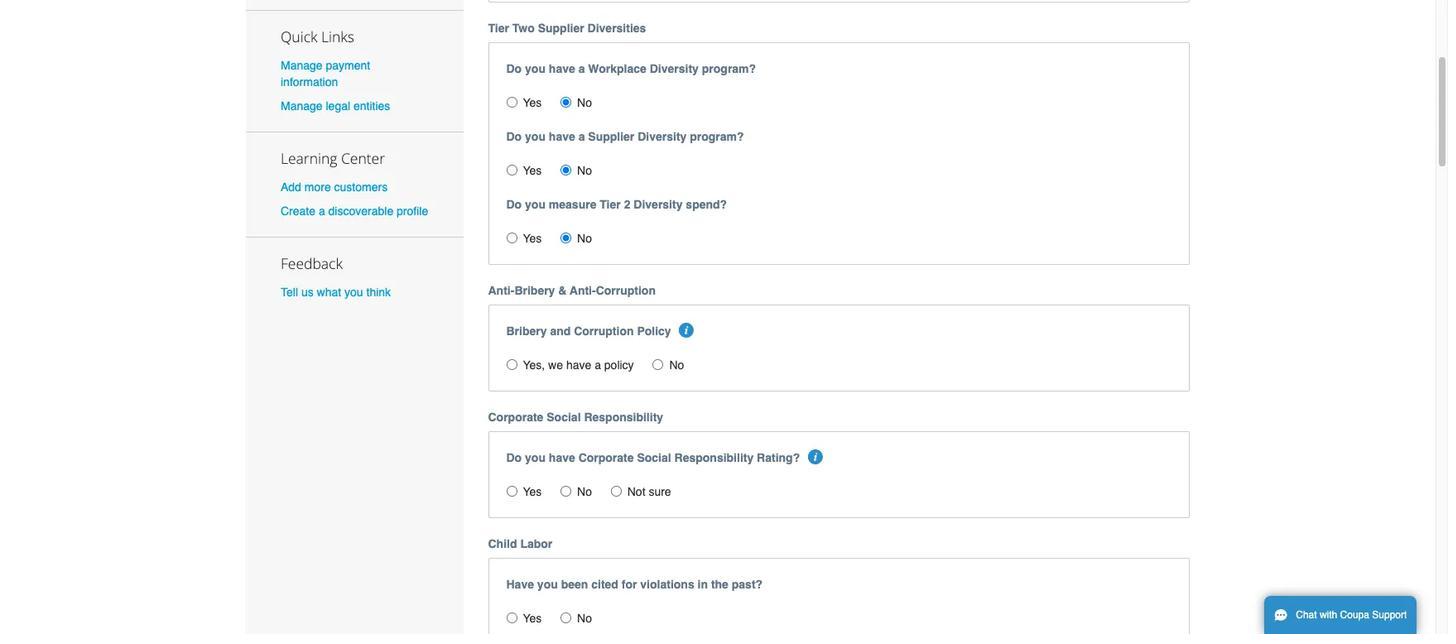 Task type: describe. For each thing, give the bounding box(es) containing it.
anti-bribery & anti-corruption
[[488, 284, 656, 298]]

manage legal entities link
[[281, 99, 390, 113]]

no for workplace
[[577, 96, 592, 110]]

feedback
[[281, 254, 343, 274]]

you for do you measure tier 2 diversity spend?
[[525, 198, 546, 211]]

what
[[317, 286, 341, 299]]

1 horizontal spatial responsibility
[[675, 452, 754, 465]]

tell us what you think
[[281, 286, 391, 299]]

for
[[622, 578, 637, 592]]

you inside the tell us what you think button
[[345, 286, 363, 299]]

0 vertical spatial tier
[[488, 22, 509, 35]]

additional information image
[[679, 323, 694, 338]]

0 vertical spatial responsibility
[[584, 411, 664, 424]]

in
[[698, 578, 708, 592]]

labor
[[521, 538, 553, 551]]

no down additional information icon
[[670, 359, 684, 372]]

1 vertical spatial supplier
[[588, 130, 635, 144]]

1 vertical spatial bribery
[[507, 325, 547, 338]]

payment
[[326, 58, 370, 72]]

you for do you have a supplier diversity program?
[[525, 130, 546, 144]]

manage payment information link
[[281, 58, 370, 88]]

customers
[[334, 181, 388, 194]]

create a discoverable profile
[[281, 205, 428, 218]]

manage for manage legal entities
[[281, 99, 323, 113]]

1 vertical spatial social
[[637, 452, 672, 465]]

have for social
[[549, 452, 575, 465]]

do for do you have corporate social responsibility rating?
[[507, 452, 522, 465]]

violations
[[641, 578, 695, 592]]

program? for do you have a workplace diversity program?
[[702, 62, 756, 76]]

0 horizontal spatial social
[[547, 411, 581, 424]]

no for supplier
[[577, 164, 592, 177]]

yes, we have a policy
[[523, 359, 634, 372]]

2 anti- from the left
[[570, 284, 596, 298]]

0 vertical spatial supplier
[[538, 22, 585, 35]]

additional information image
[[808, 450, 823, 465]]

diversities
[[588, 22, 646, 35]]

yes for do you measure tier 2 diversity spend?
[[523, 232, 542, 245]]

profile
[[397, 205, 428, 218]]

yes for do you have a workplace diversity program?
[[523, 96, 542, 110]]

add
[[281, 181, 301, 194]]

sure
[[649, 486, 672, 499]]

diversity for supplier
[[638, 130, 687, 144]]

a for do you have a workplace diversity program?
[[579, 62, 585, 76]]

think
[[367, 286, 391, 299]]

do you have a workplace diversity program?
[[507, 62, 756, 76]]

legal
[[326, 99, 350, 113]]

yes for do you have a supplier diversity program?
[[523, 164, 542, 177]]

learning center
[[281, 148, 385, 168]]

do you have a supplier diversity program?
[[507, 130, 744, 144]]

with
[[1320, 610, 1338, 621]]

us
[[301, 286, 314, 299]]

a right create
[[319, 205, 325, 218]]

child labor
[[488, 538, 553, 551]]

past?
[[732, 578, 763, 592]]

1 anti- from the left
[[488, 284, 515, 298]]

manage payment information
[[281, 58, 370, 88]]

do for do you measure tier 2 diversity spend?
[[507, 198, 522, 211]]

diversity for 2
[[634, 198, 683, 211]]

two
[[513, 22, 535, 35]]

do for do you have a workplace diversity program?
[[507, 62, 522, 76]]

a for yes, we have a policy
[[595, 359, 601, 372]]



Task type: vqa. For each thing, say whether or not it's contained in the screenshot.
the left 'Slavery'
no



Task type: locate. For each thing, give the bounding box(es) containing it.
yes,
[[523, 359, 545, 372]]

1 vertical spatial responsibility
[[675, 452, 754, 465]]

2 manage from the top
[[281, 99, 323, 113]]

a left the workplace
[[579, 62, 585, 76]]

policy
[[605, 359, 634, 372]]

a
[[579, 62, 585, 76], [579, 130, 585, 144], [319, 205, 325, 218], [595, 359, 601, 372]]

1 vertical spatial manage
[[281, 99, 323, 113]]

bribery
[[515, 284, 555, 298], [507, 325, 547, 338]]

a for do you have a supplier diversity program?
[[579, 130, 585, 144]]

2 vertical spatial diversity
[[634, 198, 683, 211]]

4 yes from the top
[[523, 486, 542, 499]]

1 do from the top
[[507, 62, 522, 76]]

child
[[488, 538, 517, 551]]

anti- right & on the top left
[[570, 284, 596, 298]]

diversity
[[650, 62, 699, 76], [638, 130, 687, 144], [634, 198, 683, 211]]

tier two supplier diversities
[[488, 22, 646, 35]]

support
[[1373, 610, 1408, 621]]

1 vertical spatial tier
[[600, 198, 621, 211]]

corporate down yes,
[[488, 411, 544, 424]]

1 horizontal spatial supplier
[[588, 130, 635, 144]]

no
[[577, 96, 592, 110], [577, 164, 592, 177], [577, 232, 592, 245], [670, 359, 684, 372], [577, 486, 592, 499], [577, 612, 592, 626]]

1 vertical spatial corruption
[[574, 325, 634, 338]]

have
[[507, 578, 534, 592]]

you for do you have a workplace diversity program?
[[525, 62, 546, 76]]

0 horizontal spatial responsibility
[[584, 411, 664, 424]]

have you been cited for violations in the past?
[[507, 578, 763, 592]]

have down tier two supplier diversities
[[549, 62, 575, 76]]

no down measure
[[577, 232, 592, 245]]

spend?
[[686, 198, 727, 211]]

manage
[[281, 58, 323, 72], [281, 99, 323, 113]]

social up not sure
[[637, 452, 672, 465]]

0 vertical spatial program?
[[702, 62, 756, 76]]

1 vertical spatial program?
[[690, 130, 744, 144]]

anti- left & on the top left
[[488, 284, 515, 298]]

and
[[550, 325, 571, 338]]

supplier up do you measure tier 2 diversity spend? in the top of the page
[[588, 130, 635, 144]]

manage up information on the left top
[[281, 58, 323, 72]]

program? for do you have a supplier diversity program?
[[690, 130, 744, 144]]

program?
[[702, 62, 756, 76], [690, 130, 744, 144]]

cited
[[592, 578, 619, 592]]

have up measure
[[549, 130, 575, 144]]

0 vertical spatial manage
[[281, 58, 323, 72]]

supplier
[[538, 22, 585, 35], [588, 130, 635, 144]]

links
[[321, 26, 354, 46]]

learning
[[281, 148, 337, 168]]

0 horizontal spatial corporate
[[488, 411, 544, 424]]

no down the workplace
[[577, 96, 592, 110]]

create a discoverable profile link
[[281, 205, 428, 218]]

None radio
[[561, 97, 572, 108], [561, 165, 572, 176], [507, 233, 517, 244], [561, 233, 572, 244], [507, 360, 517, 370], [653, 360, 664, 370], [507, 486, 517, 497], [561, 486, 572, 497], [561, 97, 572, 108], [561, 165, 572, 176], [507, 233, 517, 244], [561, 233, 572, 244], [507, 360, 517, 370], [653, 360, 664, 370], [507, 486, 517, 497], [561, 486, 572, 497]]

create
[[281, 205, 316, 218]]

more
[[305, 181, 331, 194]]

not
[[628, 486, 646, 499]]

chat with coupa support
[[1297, 610, 1408, 621]]

social
[[547, 411, 581, 424], [637, 452, 672, 465]]

add more customers
[[281, 181, 388, 194]]

no for for
[[577, 612, 592, 626]]

1 horizontal spatial anti-
[[570, 284, 596, 298]]

3 do from the top
[[507, 198, 522, 211]]

information
[[281, 75, 338, 88]]

add more customers link
[[281, 181, 388, 194]]

responsibility up do you have corporate social responsibility rating?
[[584, 411, 664, 424]]

center
[[341, 148, 385, 168]]

2
[[624, 198, 631, 211]]

have for supplier
[[549, 130, 575, 144]]

1 yes from the top
[[523, 96, 542, 110]]

manage for manage payment information
[[281, 58, 323, 72]]

you for do you have corporate social responsibility rating?
[[525, 452, 546, 465]]

1 horizontal spatial tier
[[600, 198, 621, 211]]

bribery left "and" at left
[[507, 325, 547, 338]]

yes for have you been cited for violations in the past?
[[523, 612, 542, 626]]

chat
[[1297, 610, 1318, 621]]

no down been
[[577, 612, 592, 626]]

rating?
[[757, 452, 800, 465]]

do for do you have a supplier diversity program?
[[507, 130, 522, 144]]

a left policy
[[595, 359, 601, 372]]

corporate social responsibility
[[488, 411, 664, 424]]

been
[[561, 578, 588, 592]]

we
[[548, 359, 563, 372]]

no for 2
[[577, 232, 592, 245]]

diversity right the workplace
[[650, 62, 699, 76]]

do
[[507, 62, 522, 76], [507, 130, 522, 144], [507, 198, 522, 211], [507, 452, 522, 465]]

0 vertical spatial bribery
[[515, 284, 555, 298]]

tell us what you think button
[[281, 284, 391, 301]]

None radio
[[507, 97, 517, 108], [507, 165, 517, 176], [611, 486, 622, 497], [507, 613, 517, 624], [561, 613, 572, 624], [507, 97, 517, 108], [507, 165, 517, 176], [611, 486, 622, 497], [507, 613, 517, 624], [561, 613, 572, 624]]

have down corporate social responsibility
[[549, 452, 575, 465]]

responsibility left the "rating?"
[[675, 452, 754, 465]]

diversity right '2'
[[634, 198, 683, 211]]

supplier right two
[[538, 22, 585, 35]]

corporate up 'not'
[[579, 452, 634, 465]]

tier left '2'
[[600, 198, 621, 211]]

do you measure tier 2 diversity spend?
[[507, 198, 727, 211]]

have
[[549, 62, 575, 76], [549, 130, 575, 144], [566, 359, 592, 372], [549, 452, 575, 465]]

0 vertical spatial diversity
[[650, 62, 699, 76]]

diversity down do you have a workplace diversity program?
[[638, 130, 687, 144]]

chat with coupa support button
[[1265, 596, 1418, 634]]

1 horizontal spatial social
[[637, 452, 672, 465]]

you for have you been cited for violations in the past?
[[537, 578, 558, 592]]

yes
[[523, 96, 542, 110], [523, 164, 542, 177], [523, 232, 542, 245], [523, 486, 542, 499], [523, 612, 542, 626]]

0 horizontal spatial tier
[[488, 22, 509, 35]]

diversity for workplace
[[650, 62, 699, 76]]

discoverable
[[328, 205, 394, 218]]

no left 'not'
[[577, 486, 592, 499]]

1 vertical spatial corporate
[[579, 452, 634, 465]]

have for workplace
[[549, 62, 575, 76]]

tell
[[281, 286, 298, 299]]

manage inside manage payment information
[[281, 58, 323, 72]]

1 vertical spatial diversity
[[638, 130, 687, 144]]

&
[[559, 284, 567, 298]]

social down we
[[547, 411, 581, 424]]

2 do from the top
[[507, 130, 522, 144]]

a up measure
[[579, 130, 585, 144]]

quick
[[281, 26, 318, 46]]

have right we
[[566, 359, 592, 372]]

tier
[[488, 22, 509, 35], [600, 198, 621, 211]]

3 yes from the top
[[523, 232, 542, 245]]

corporate
[[488, 411, 544, 424], [579, 452, 634, 465]]

bribery left & on the top left
[[515, 284, 555, 298]]

coupa
[[1341, 610, 1370, 621]]

have for policy
[[566, 359, 592, 372]]

2 yes from the top
[[523, 164, 542, 177]]

responsibility
[[584, 411, 664, 424], [675, 452, 754, 465]]

1 manage from the top
[[281, 58, 323, 72]]

tier left two
[[488, 22, 509, 35]]

entities
[[354, 99, 390, 113]]

quick links
[[281, 26, 354, 46]]

4 do from the top
[[507, 452, 522, 465]]

bribery and corruption policy
[[507, 325, 671, 338]]

0 horizontal spatial anti-
[[488, 284, 515, 298]]

no up measure
[[577, 164, 592, 177]]

manage legal entities
[[281, 99, 390, 113]]

corruption
[[596, 284, 656, 298], [574, 325, 634, 338]]

0 horizontal spatial supplier
[[538, 22, 585, 35]]

not sure
[[628, 486, 672, 499]]

do you have corporate social responsibility rating?
[[507, 452, 800, 465]]

the
[[711, 578, 729, 592]]

manage down information on the left top
[[281, 99, 323, 113]]

0 vertical spatial corruption
[[596, 284, 656, 298]]

you
[[525, 62, 546, 76], [525, 130, 546, 144], [525, 198, 546, 211], [345, 286, 363, 299], [525, 452, 546, 465], [537, 578, 558, 592]]

0 vertical spatial corporate
[[488, 411, 544, 424]]

1 horizontal spatial corporate
[[579, 452, 634, 465]]

policy
[[637, 325, 671, 338]]

anti-
[[488, 284, 515, 298], [570, 284, 596, 298]]

0 vertical spatial social
[[547, 411, 581, 424]]

workplace
[[588, 62, 647, 76]]

measure
[[549, 198, 597, 211]]

5 yes from the top
[[523, 612, 542, 626]]



